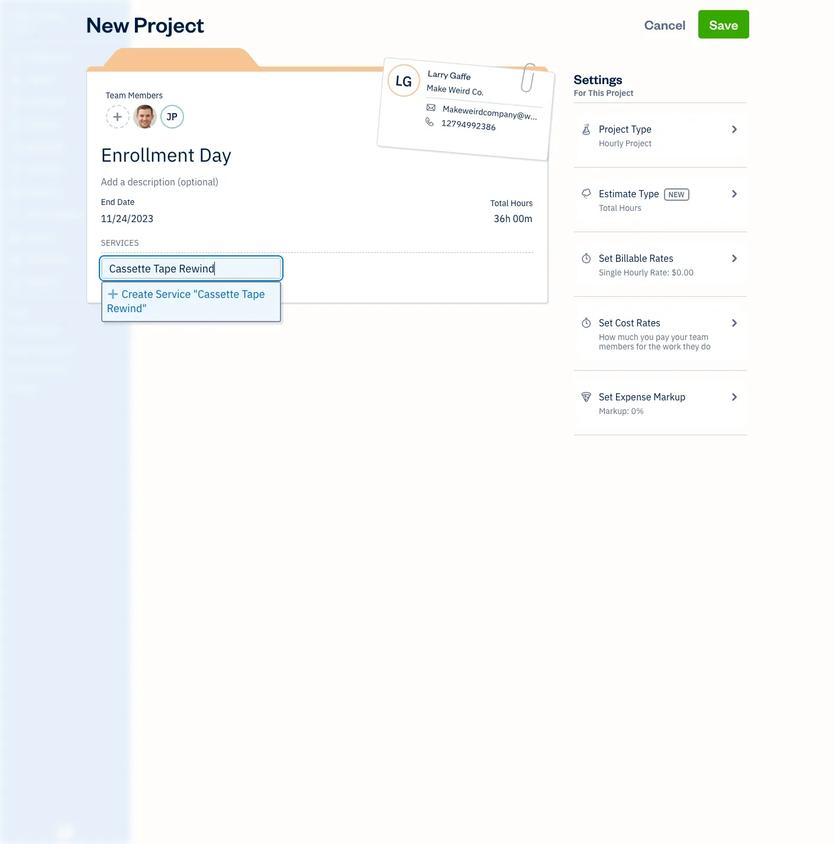 Task type: describe. For each thing, give the bounding box(es) containing it.
co.
[[472, 86, 485, 98]]

cancel
[[645, 16, 686, 33]]

team members
[[106, 90, 163, 101]]

tape
[[242, 287, 265, 301]]

rewind"
[[107, 302, 147, 315]]

settings image
[[9, 383, 127, 392]]

chevronright image for set billable rates
[[729, 251, 740, 265]]

rates for set billable rates
[[650, 252, 674, 264]]

set for set billable rates
[[600, 252, 614, 264]]

members
[[600, 341, 635, 352]]

timer image
[[8, 209, 22, 221]]

1 horizontal spatial total
[[600, 203, 618, 213]]

set for set cost rates
[[600, 317, 614, 329]]

single hourly rate : $0.00
[[600, 267, 694, 278]]

much
[[618, 332, 639, 342]]

estimate
[[600, 188, 637, 200]]

envelope image
[[425, 102, 437, 113]]

$0.00
[[672, 267, 694, 278]]

team members image
[[9, 326, 127, 335]]

new
[[86, 10, 130, 38]]

end
[[101, 197, 115, 207]]

money image
[[8, 232, 22, 244]]

Type to add a service text field
[[102, 259, 280, 278]]

"cassette
[[193, 287, 240, 301]]

how much you pay your team members for the work they do
[[600, 332, 711, 352]]

this
[[589, 88, 605, 98]]

:
[[668, 267, 670, 278]]

bank connections image
[[9, 364, 127, 373]]

markup
[[654, 391, 686, 403]]

services
[[101, 238, 139, 248]]

settings for this project
[[574, 71, 634, 98]]

End date in  format text field
[[101, 213, 245, 225]]

type for estimate type
[[639, 188, 660, 200]]

chevronright image for project type
[[729, 122, 740, 136]]

lg
[[395, 70, 413, 91]]

for
[[574, 88, 587, 98]]

apps image
[[9, 307, 127, 316]]

pay
[[657, 332, 670, 342]]

weird
[[448, 84, 471, 97]]

end date
[[101, 197, 135, 207]]

0 horizontal spatial total
[[491, 198, 509, 209]]

client image
[[8, 74, 22, 86]]

set billable rates
[[600, 252, 674, 264]]

set for set expense markup
[[600, 391, 614, 403]]

add team member image
[[112, 110, 123, 124]]

type for project type
[[632, 123, 652, 135]]

create
[[122, 287, 153, 301]]

estimate image
[[8, 97, 22, 108]]

invoice image
[[8, 119, 22, 131]]

items and services image
[[9, 345, 127, 354]]

expenses image
[[582, 390, 592, 404]]

date
[[117, 197, 135, 207]]

new project
[[86, 10, 205, 38]]

expense image
[[8, 164, 22, 176]]

set cost rates
[[600, 317, 661, 329]]

larry gaffe make weird co.
[[426, 67, 485, 98]]

owner
[[9, 24, 31, 33]]

chart image
[[8, 254, 22, 266]]

save button
[[699, 10, 750, 39]]



Task type: vqa. For each thing, say whether or not it's contained in the screenshot.
SEARCH icon
no



Task type: locate. For each thing, give the bounding box(es) containing it.
make
[[426, 82, 447, 95]]

cost
[[616, 317, 635, 329]]

type up hourly project
[[632, 123, 652, 135]]

total hours down estimate
[[600, 203, 642, 213]]

2 set from the top
[[600, 317, 614, 329]]

new
[[669, 190, 685, 199]]

1 vertical spatial chevronright image
[[729, 390, 740, 404]]

0 vertical spatial rates
[[650, 252, 674, 264]]

dashboard image
[[8, 52, 22, 63]]

hourly down the project type
[[600, 138, 624, 149]]

larry
[[428, 67, 449, 80]]

rates for set cost rates
[[637, 317, 661, 329]]

2 timetracking image from the top
[[582, 316, 592, 330]]

freshbooks image
[[56, 825, 75, 840]]

0 vertical spatial hourly
[[600, 138, 624, 149]]

0 horizontal spatial hours
[[511, 198, 534, 209]]

0 vertical spatial timetracking image
[[582, 251, 592, 265]]

0 vertical spatial type
[[632, 123, 652, 135]]

type left the new
[[639, 188, 660, 200]]

billable
[[616, 252, 648, 264]]

projects image
[[582, 122, 592, 136]]

inc
[[46, 11, 62, 23]]

total
[[491, 198, 509, 209], [600, 203, 618, 213]]

hours
[[511, 198, 534, 209], [620, 203, 642, 213]]

project image
[[8, 187, 22, 198]]

create service "cassette tape rewind" list box
[[102, 283, 280, 321]]

timetracking image for set billable rates
[[582, 251, 592, 265]]

hours up hourly budget text box
[[511, 198, 534, 209]]

total up hourly budget text box
[[491, 198, 509, 209]]

chevronright image
[[729, 187, 740, 201], [729, 390, 740, 404]]

total down estimate
[[600, 203, 618, 213]]

1 set from the top
[[600, 252, 614, 264]]

service
[[156, 287, 191, 301]]

1 horizontal spatial total hours
[[600, 203, 642, 213]]

plus image
[[107, 287, 119, 302]]

team
[[106, 90, 126, 101]]

type
[[632, 123, 652, 135], [639, 188, 660, 200]]

Hourly Budget text field
[[494, 213, 534, 225]]

0 vertical spatial chevronright image
[[729, 122, 740, 136]]

timetracking image left cost
[[582, 316, 592, 330]]

how
[[600, 332, 616, 342]]

12794992386
[[441, 117, 497, 133]]

total hours up hourly budget text box
[[491, 198, 534, 209]]

1 chevronright image from the top
[[729, 187, 740, 201]]

turtle
[[9, 11, 43, 23]]

set up markup:
[[600, 391, 614, 403]]

chevronright image for set cost rates
[[729, 316, 740, 330]]

1 chevronright image from the top
[[729, 122, 740, 136]]

the
[[649, 341, 661, 352]]

timetracking image left the billable
[[582, 251, 592, 265]]

they
[[684, 341, 700, 352]]

1 vertical spatial hourly
[[624, 267, 649, 278]]

timetracking image for set cost rates
[[582, 316, 592, 330]]

report image
[[8, 277, 22, 289]]

project
[[134, 10, 205, 38], [607, 88, 634, 98], [600, 123, 630, 135], [626, 138, 652, 149]]

chevronright image for estimate type
[[729, 187, 740, 201]]

1 vertical spatial timetracking image
[[582, 316, 592, 330]]

0 vertical spatial set
[[600, 252, 614, 264]]

3 chevronright image from the top
[[729, 316, 740, 330]]

save
[[710, 16, 739, 33]]

expense
[[616, 391, 652, 403]]

0%
[[632, 406, 645, 417]]

rate
[[651, 267, 668, 278]]

cancel button
[[634, 10, 697, 39]]

main element
[[0, 0, 160, 844]]

set expense markup
[[600, 391, 686, 403]]

estimates image
[[582, 187, 592, 201]]

set up single
[[600, 252, 614, 264]]

for
[[637, 341, 647, 352]]

chevronright image for set expense markup
[[729, 390, 740, 404]]

2 vertical spatial chevronright image
[[729, 316, 740, 330]]

team
[[690, 332, 709, 342]]

Project Description text field
[[101, 175, 427, 189]]

hours down estimate type
[[620, 203, 642, 213]]

0 vertical spatial chevronright image
[[729, 187, 740, 201]]

Project Name text field
[[101, 143, 427, 166]]

rates up you
[[637, 317, 661, 329]]

timetracking image
[[582, 251, 592, 265], [582, 316, 592, 330]]

set
[[600, 252, 614, 264], [600, 317, 614, 329], [600, 391, 614, 403]]

you
[[641, 332, 655, 342]]

markup:
[[600, 406, 630, 417]]

1 vertical spatial type
[[639, 188, 660, 200]]

2 chevronright image from the top
[[729, 251, 740, 265]]

work
[[663, 341, 682, 352]]

create service "cassette tape rewind"
[[107, 287, 265, 315]]

1 horizontal spatial hours
[[620, 203, 642, 213]]

rates up rate
[[650, 252, 674, 264]]

1 vertical spatial chevronright image
[[729, 251, 740, 265]]

markup: 0%
[[600, 406, 645, 417]]

estimate type
[[600, 188, 660, 200]]

1 vertical spatial rates
[[637, 317, 661, 329]]

1 vertical spatial set
[[600, 317, 614, 329]]

1 timetracking image from the top
[[582, 251, 592, 265]]

members
[[128, 90, 163, 101]]

hourly
[[600, 138, 624, 149], [624, 267, 649, 278]]

3 set from the top
[[600, 391, 614, 403]]

chevronright image
[[729, 122, 740, 136], [729, 251, 740, 265], [729, 316, 740, 330]]

do
[[702, 341, 711, 352]]

your
[[672, 332, 688, 342]]

phone image
[[424, 116, 436, 127]]

2 vertical spatial set
[[600, 391, 614, 403]]

hourly project
[[600, 138, 652, 149]]

project inside the settings for this project
[[607, 88, 634, 98]]

hourly down set billable rates
[[624, 267, 649, 278]]

makeweirdcompany@weird.co
[[442, 103, 557, 124]]

0 horizontal spatial total hours
[[491, 198, 534, 209]]

single
[[600, 267, 622, 278]]

rates
[[650, 252, 674, 264], [637, 317, 661, 329]]

settings
[[574, 71, 623, 87]]

payment image
[[8, 142, 22, 153]]

set up how
[[600, 317, 614, 329]]

jp
[[167, 111, 178, 123]]

project type
[[600, 123, 652, 135]]

total hours
[[491, 198, 534, 209], [600, 203, 642, 213]]

gaffe
[[450, 69, 471, 82]]

2 chevronright image from the top
[[729, 390, 740, 404]]

turtle inc owner
[[9, 11, 62, 33]]



